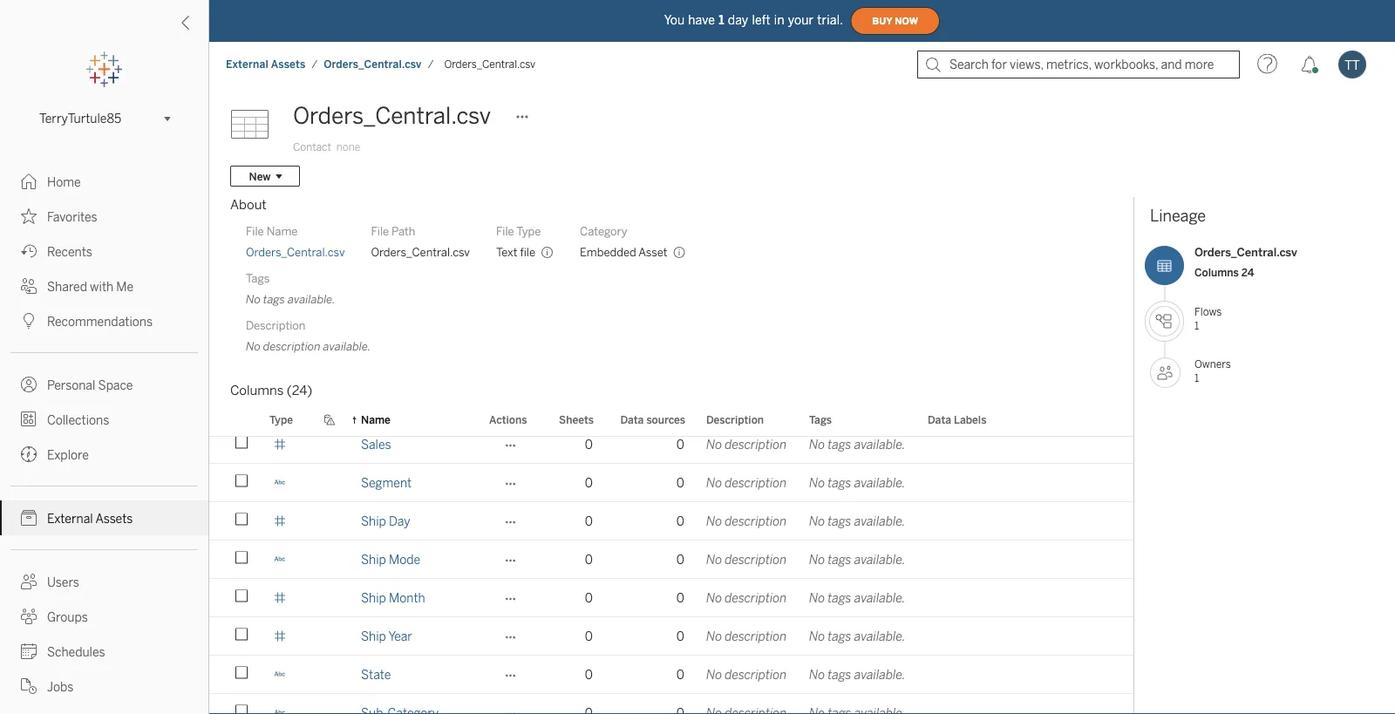 Task type: locate. For each thing, give the bounding box(es) containing it.
integer image down real icon
[[274, 515, 286, 527]]

file name orders_central.csv
[[246, 224, 345, 259]]

tags
[[263, 292, 285, 306], [828, 437, 852, 452], [828, 476, 852, 490], [828, 514, 852, 529], [828, 553, 852, 567], [828, 591, 852, 605], [828, 629, 852, 644], [828, 668, 852, 682]]

external down explore
[[47, 512, 93, 526]]

about
[[230, 197, 267, 213]]

available. for ship month
[[854, 591, 906, 605]]

integer image up file name orders_central.csv
[[274, 208, 286, 220]]

text file
[[496, 245, 536, 259]]

year
[[389, 629, 412, 644]]

ship mode
[[361, 553, 421, 567]]

1 vertical spatial columns
[[230, 383, 284, 399]]

recommendations
[[47, 314, 153, 329]]

0 horizontal spatial /
[[312, 58, 318, 71]]

1 horizontal spatial external assets link
[[225, 57, 307, 72]]

4 row from the top
[[209, 502, 1191, 543]]

jobs
[[47, 680, 74, 694]]

collections link
[[0, 402, 208, 437]]

no tags available. for ship month
[[809, 591, 906, 605]]

no tags available.
[[809, 437, 906, 452], [809, 476, 906, 490], [809, 514, 906, 529], [809, 553, 906, 567], [809, 591, 906, 605], [809, 629, 906, 644], [809, 668, 906, 682]]

main navigation. press the up and down arrow keys to access links. element
[[0, 164, 208, 714]]

0 vertical spatial string image
[[274, 246, 286, 259]]

1 vertical spatial 1
[[1195, 319, 1199, 332]]

file up text
[[496, 224, 514, 238]]

6 no description from the top
[[706, 629, 787, 644]]

file inside file path orders_central.csv
[[371, 224, 389, 238]]

explore
[[47, 448, 89, 462]]

1 vertical spatial assets
[[95, 512, 133, 526]]

type
[[517, 224, 541, 238], [270, 413, 293, 426]]

external assets link up table image
[[225, 57, 307, 72]]

external assets link up users link
[[0, 501, 208, 536]]

assets inside main navigation. press the up and down arrow keys to access links. element
[[95, 512, 133, 526]]

no inside description no description available.
[[246, 339, 261, 353]]

buy now
[[872, 15, 919, 26]]

description for ship mode
[[725, 553, 787, 567]]

1 vertical spatial string image
[[274, 669, 286, 681]]

2 no tags available. from the top
[[809, 476, 906, 490]]

orders_central.csv link up tags no tags available.
[[246, 244, 345, 260]]

groups link
[[0, 599, 208, 634]]

no description for ship month
[[706, 591, 787, 605]]

0 vertical spatial type
[[517, 224, 541, 238]]

owners 1
[[1195, 358, 1231, 384]]

0 horizontal spatial external
[[47, 512, 93, 526]]

integer image
[[274, 55, 286, 67], [274, 170, 286, 182], [274, 208, 286, 220], [274, 515, 286, 527], [274, 630, 286, 642]]

0
[[585, 437, 593, 452], [677, 437, 685, 452], [585, 476, 593, 490], [677, 476, 685, 490], [585, 514, 593, 529], [677, 514, 685, 529], [585, 553, 593, 567], [677, 553, 685, 567], [585, 591, 593, 605], [677, 591, 685, 605], [585, 629, 593, 644], [677, 629, 685, 644], [585, 668, 593, 682], [677, 668, 685, 682]]

1 horizontal spatial /
[[428, 58, 434, 71]]

name inside grid
[[361, 413, 391, 426]]

columns left 24
[[1195, 266, 1239, 279]]

ship for ship month
[[361, 591, 386, 605]]

1 horizontal spatial file
[[371, 224, 389, 238]]

integer image up table image
[[274, 55, 286, 67]]

file
[[246, 224, 264, 238], [371, 224, 389, 238], [496, 224, 514, 238]]

now
[[895, 15, 919, 26]]

embedded
[[580, 245, 636, 259]]

2 vertical spatial string image
[[274, 707, 286, 714]]

row containing ship day
[[209, 502, 1191, 543]]

ship left day
[[361, 514, 386, 529]]

1 ship from the top
[[361, 514, 386, 529]]

file inside file name orders_central.csv
[[246, 224, 264, 238]]

available. inside description no description available.
[[323, 339, 371, 353]]

tags for sales
[[828, 437, 852, 452]]

24
[[1242, 266, 1255, 279]]

state
[[361, 668, 391, 682]]

no description for sales
[[706, 437, 787, 452]]

assets up users link
[[95, 512, 133, 526]]

tags for tags no tags available.
[[246, 271, 270, 285]]

6 row from the top
[[209, 579, 1191, 619]]

0 vertical spatial description
[[246, 318, 306, 332]]

sales link
[[361, 426, 391, 463]]

ship
[[361, 514, 386, 529], [361, 553, 386, 567], [361, 591, 386, 605], [361, 629, 386, 644]]

tags for ship day
[[828, 514, 852, 529]]

0 vertical spatial string image
[[274, 553, 286, 566]]

0 horizontal spatial name
[[267, 224, 298, 238]]

description for ship year
[[725, 629, 787, 644]]

terryturtule85 button
[[32, 108, 176, 129]]

data left sources
[[621, 413, 644, 426]]

3 ship from the top
[[361, 591, 386, 605]]

0 vertical spatial tags
[[246, 271, 270, 285]]

1 left day at the right of the page
[[719, 13, 724, 27]]

external up table image
[[226, 58, 269, 71]]

jobs link
[[0, 669, 208, 704]]

no tags available. for state
[[809, 668, 906, 682]]

7 row from the top
[[209, 618, 1191, 658]]

grid containing sales
[[209, 0, 1191, 714]]

no description for ship day
[[706, 514, 787, 529]]

available. for ship day
[[854, 514, 906, 529]]

1 horizontal spatial columns
[[1195, 266, 1239, 279]]

row containing ship month
[[209, 579, 1191, 619]]

no
[[246, 292, 261, 306], [246, 339, 261, 353], [706, 437, 722, 452], [809, 437, 825, 452], [706, 476, 722, 490], [809, 476, 825, 490], [706, 514, 722, 529], [809, 514, 825, 529], [706, 553, 722, 567], [809, 553, 825, 567], [706, 591, 722, 605], [809, 591, 825, 605], [706, 629, 722, 644], [809, 629, 825, 644], [706, 668, 722, 682], [809, 668, 825, 682]]

1 for owners 1
[[1195, 372, 1199, 384]]

1 down "owners"
[[1195, 372, 1199, 384]]

1 no description from the top
[[706, 437, 787, 452]]

orders_central.csv element
[[439, 58, 541, 71]]

assets for external assets / orders_central.csv /
[[271, 58, 306, 71]]

3 integer image from the top
[[274, 208, 286, 220]]

1 horizontal spatial name
[[361, 413, 391, 426]]

1 vertical spatial name
[[361, 413, 391, 426]]

1 data from the left
[[621, 413, 644, 426]]

0 horizontal spatial file
[[246, 224, 264, 238]]

sales
[[361, 437, 391, 452]]

description for description no description available.
[[246, 318, 306, 332]]

1 vertical spatial external assets link
[[0, 501, 208, 536]]

1 horizontal spatial data
[[928, 413, 952, 426]]

ship mode link
[[361, 541, 421, 578]]

1 vertical spatial type
[[270, 413, 293, 426]]

integer image right new at the left top of the page
[[274, 170, 286, 182]]

1 horizontal spatial assets
[[271, 58, 306, 71]]

2 horizontal spatial file
[[496, 224, 514, 238]]

description
[[263, 339, 321, 353], [725, 437, 787, 452], [725, 476, 787, 490], [725, 514, 787, 529], [725, 553, 787, 567], [725, 591, 787, 605], [725, 629, 787, 644], [725, 668, 787, 682]]

0 vertical spatial assets
[[271, 58, 306, 71]]

Search for views, metrics, workbooks, and more text field
[[918, 51, 1240, 78]]

file left path
[[371, 224, 389, 238]]

file down about
[[246, 224, 264, 238]]

day
[[389, 514, 411, 529]]

recents
[[47, 245, 92, 259]]

1 down the "flows"
[[1195, 319, 1199, 332]]

1 vertical spatial string image
[[274, 477, 286, 489]]

name
[[267, 224, 298, 238], [361, 413, 391, 426]]

explore link
[[0, 437, 208, 472]]

ship for ship year
[[361, 629, 386, 644]]

type up real icon
[[270, 413, 293, 426]]

0 horizontal spatial tags
[[246, 271, 270, 285]]

0 horizontal spatial assets
[[95, 512, 133, 526]]

ship left mode
[[361, 553, 386, 567]]

3 no description from the top
[[706, 514, 787, 529]]

row group containing sales
[[209, 0, 1191, 581]]

name down about
[[267, 224, 298, 238]]

flows image
[[1150, 306, 1180, 337]]

0 horizontal spatial data
[[621, 413, 644, 426]]

path
[[392, 224, 416, 238]]

0 vertical spatial name
[[267, 224, 298, 238]]

tags no tags available.
[[246, 271, 335, 306]]

1 horizontal spatial external
[[226, 58, 269, 71]]

external inside main navigation. press the up and down arrow keys to access links. element
[[47, 512, 93, 526]]

trial.
[[817, 13, 844, 27]]

5 row from the top
[[209, 541, 1191, 581]]

columns left (24)
[[230, 383, 284, 399]]

1 horizontal spatial tags
[[809, 413, 832, 426]]

data labels
[[928, 413, 987, 426]]

external
[[226, 58, 269, 71], [47, 512, 93, 526]]

7 no description from the top
[[706, 668, 787, 682]]

file
[[520, 245, 536, 259]]

1 no tags available. from the top
[[809, 437, 906, 452]]

recommendations link
[[0, 304, 208, 338]]

4 no description from the top
[[706, 553, 787, 567]]

2 vertical spatial 1
[[1195, 372, 1199, 384]]

personal space link
[[0, 367, 208, 402]]

name up sales
[[361, 413, 391, 426]]

assets up table image
[[271, 58, 306, 71]]

description
[[246, 318, 306, 332], [706, 413, 764, 426]]

flows 1
[[1195, 306, 1222, 332]]

0 vertical spatial external assets link
[[225, 57, 307, 72]]

3 no tags available. from the top
[[809, 514, 906, 529]]

2 string image from the top
[[274, 669, 286, 681]]

external for external assets / orders_central.csv /
[[226, 58, 269, 71]]

string image for state
[[274, 669, 286, 681]]

personal
[[47, 378, 95, 392]]

no description
[[706, 437, 787, 452], [706, 476, 787, 490], [706, 514, 787, 529], [706, 553, 787, 567], [706, 591, 787, 605], [706, 629, 787, 644], [706, 668, 787, 682]]

1 horizontal spatial description
[[706, 413, 764, 426]]

orders_central.csv link
[[323, 57, 423, 72], [246, 244, 345, 260]]

type up file
[[517, 224, 541, 238]]

0 vertical spatial 1
[[719, 13, 724, 27]]

no description for ship mode
[[706, 553, 787, 567]]

3 row from the top
[[209, 464, 1191, 504]]

name inside file name orders_central.csv
[[267, 224, 298, 238]]

lineage
[[1150, 207, 1206, 225]]

description down tags no tags available.
[[246, 318, 306, 332]]

7 no tags available. from the top
[[809, 668, 906, 682]]

2 row from the top
[[209, 426, 1191, 466]]

orders_central.csv
[[324, 58, 422, 71], [444, 58, 536, 71], [293, 102, 491, 130], [246, 245, 345, 259], [371, 245, 470, 259], [1195, 246, 1298, 259]]

available.
[[288, 292, 335, 306], [323, 339, 371, 353], [854, 437, 906, 452], [854, 476, 906, 490], [854, 514, 906, 529], [854, 553, 906, 567], [854, 591, 906, 605], [854, 629, 906, 644], [854, 668, 906, 682]]

ship left year
[[361, 629, 386, 644]]

/
[[312, 58, 318, 71], [428, 58, 434, 71]]

row group
[[209, 0, 1191, 581], [209, 579, 1191, 714]]

ship left month on the left bottom of page
[[361, 591, 386, 605]]

5 no tags available. from the top
[[809, 591, 906, 605]]

row containing segment
[[209, 464, 1191, 504]]

string image
[[274, 553, 286, 566], [274, 669, 286, 681], [274, 707, 286, 714]]

1
[[719, 13, 724, 27], [1195, 319, 1199, 332], [1195, 372, 1199, 384]]

2 data from the left
[[928, 413, 952, 426]]

1 vertical spatial description
[[706, 413, 764, 426]]

cell
[[259, 3, 310, 42]]

row containing state
[[209, 656, 1191, 696]]

4 no tags available. from the top
[[809, 553, 906, 567]]

tags inside tags no tags available.
[[246, 271, 270, 285]]

1 row from the top
[[209, 0, 1134, 3]]

1 inside flows 1
[[1195, 319, 1199, 332]]

external assets / orders_central.csv /
[[226, 58, 434, 71]]

5 integer image from the top
[[274, 630, 286, 642]]

1 vertical spatial tags
[[809, 413, 832, 426]]

/ up contact
[[312, 58, 318, 71]]

1 inside owners 1
[[1195, 372, 1199, 384]]

2 no description from the top
[[706, 476, 787, 490]]

ship inside 'link'
[[361, 514, 386, 529]]

ship day link
[[361, 502, 411, 540]]

tags for tags
[[809, 413, 832, 426]]

row
[[209, 0, 1134, 3], [209, 426, 1191, 466], [209, 464, 1191, 504], [209, 502, 1191, 543], [209, 541, 1191, 581], [209, 579, 1191, 619], [209, 618, 1191, 658], [209, 656, 1191, 696], [209, 694, 1191, 714]]

description right sources
[[706, 413, 764, 426]]

4 ship from the top
[[361, 629, 386, 644]]

1 file from the left
[[246, 224, 264, 238]]

data left the "labels"
[[928, 413, 952, 426]]

columns image
[[1145, 246, 1184, 285]]

external assets link
[[225, 57, 307, 72], [0, 501, 208, 536]]

2 file from the left
[[371, 224, 389, 238]]

description inside description no description available.
[[246, 318, 306, 332]]

4 integer image from the top
[[274, 515, 286, 527]]

1 / from the left
[[312, 58, 318, 71]]

assets
[[271, 58, 306, 71], [95, 512, 133, 526]]

8 row from the top
[[209, 656, 1191, 696]]

real image
[[274, 323, 286, 335]]

/ left orders_central.csv element
[[428, 58, 434, 71]]

personal space
[[47, 378, 133, 392]]

tags inside tags no tags available.
[[263, 292, 285, 306]]

1 vertical spatial external
[[47, 512, 93, 526]]

0 vertical spatial external
[[226, 58, 269, 71]]

1 string image from the top
[[274, 553, 286, 566]]

string image down real icon
[[274, 477, 286, 489]]

6 no tags available. from the top
[[809, 629, 906, 644]]

integer image down integer image
[[274, 630, 286, 642]]

string image
[[274, 246, 286, 259], [274, 477, 286, 489]]

0 vertical spatial columns
[[1195, 266, 1239, 279]]

description no description available.
[[246, 318, 371, 353]]

users
[[47, 575, 79, 590]]

ship month link
[[361, 579, 425, 617]]

string image up tags no tags available.
[[274, 246, 286, 259]]

2 ship from the top
[[361, 553, 386, 567]]

5 no description from the top
[[706, 591, 787, 605]]

row inside row group
[[209, 0, 1134, 3]]

you have 1 day left in your trial.
[[664, 13, 844, 27]]

orders_central.csv link up none in the left top of the page
[[323, 57, 423, 72]]

shared with me link
[[0, 269, 208, 304]]

grid
[[209, 0, 1191, 714]]

2 string image from the top
[[274, 477, 286, 489]]

3 file from the left
[[496, 224, 514, 238]]

no description for segment
[[706, 476, 787, 490]]

2 row group from the top
[[209, 579, 1191, 714]]

0 horizontal spatial external assets link
[[0, 501, 208, 536]]

table image
[[230, 99, 283, 151]]

favorites link
[[0, 199, 208, 234]]

state link
[[361, 656, 391, 693]]

1 row group from the top
[[209, 0, 1191, 581]]

0 horizontal spatial description
[[246, 318, 306, 332]]

new button
[[230, 166, 300, 187]]



Task type: vqa. For each thing, say whether or not it's contained in the screenshot.
leftmost 18,
no



Task type: describe. For each thing, give the bounding box(es) containing it.
no tags available. for ship year
[[809, 629, 906, 644]]

sources
[[647, 413, 686, 426]]

2 / from the left
[[428, 58, 434, 71]]

(24)
[[287, 383, 312, 399]]

file for file name
[[246, 224, 264, 238]]

available. for ship year
[[854, 629, 906, 644]]

collections
[[47, 413, 109, 427]]

flows
[[1195, 306, 1222, 318]]

owners image
[[1150, 358, 1181, 388]]

columns inside the orders_central.csv columns 24
[[1195, 266, 1239, 279]]

sheets
[[559, 413, 594, 426]]

available. inside tags no tags available.
[[288, 292, 335, 306]]

groups
[[47, 610, 88, 624]]

columns (24)
[[230, 383, 312, 399]]

description for ship day
[[725, 514, 787, 529]]

description inside description no description available.
[[263, 339, 321, 353]]

navigation panel element
[[0, 52, 208, 714]]

month
[[389, 591, 425, 605]]

2 integer image from the top
[[274, 170, 286, 182]]

terryturtule85
[[39, 111, 121, 126]]

description for description
[[706, 413, 764, 426]]

0 vertical spatial orders_central.csv link
[[323, 57, 423, 72]]

owners
[[1195, 358, 1231, 371]]

segment link
[[361, 464, 412, 502]]

shared
[[47, 280, 87, 294]]

labels
[[954, 413, 987, 426]]

1 vertical spatial orders_central.csv link
[[246, 244, 345, 260]]

segment
[[361, 476, 412, 490]]

day
[[728, 13, 749, 27]]

integer image
[[274, 592, 286, 604]]

recents link
[[0, 234, 208, 269]]

tags for state
[[828, 668, 852, 682]]

space
[[98, 378, 133, 392]]

left
[[752, 13, 771, 27]]

with
[[90, 280, 114, 294]]

data for data sources
[[621, 413, 644, 426]]

file path orders_central.csv
[[371, 224, 470, 259]]

available. for ship mode
[[854, 553, 906, 567]]

me
[[116, 280, 134, 294]]

home link
[[0, 164, 208, 199]]

no tags available. for segment
[[809, 476, 906, 490]]

orders_central.csv columns 24
[[1195, 246, 1298, 279]]

ship day
[[361, 514, 411, 529]]

assets for external assets
[[95, 512, 133, 526]]

have
[[688, 13, 715, 27]]

external assets
[[47, 512, 133, 526]]

schedules link
[[0, 634, 208, 669]]

users link
[[0, 564, 208, 599]]

ship year
[[361, 629, 412, 644]]

buy now button
[[851, 7, 940, 35]]

category
[[580, 224, 628, 238]]

tags for ship month
[[828, 591, 852, 605]]

description for ship month
[[725, 591, 787, 605]]

file type
[[496, 224, 541, 238]]

favorites
[[47, 210, 97, 224]]

ship for ship day
[[361, 514, 386, 529]]

schedules
[[47, 645, 105, 659]]

0 horizontal spatial type
[[270, 413, 293, 426]]

ship month
[[361, 591, 425, 605]]

no tags available. for ship day
[[809, 514, 906, 529]]

0 horizontal spatial columns
[[230, 383, 284, 399]]

no description for state
[[706, 668, 787, 682]]

no tags available. for sales
[[809, 437, 906, 452]]

external for external assets
[[47, 512, 93, 526]]

description for state
[[725, 668, 787, 682]]

contact
[[293, 141, 331, 154]]

asset
[[639, 245, 668, 259]]

no inside tags no tags available.
[[246, 292, 261, 306]]

1 string image from the top
[[274, 246, 286, 259]]

new
[[249, 170, 271, 183]]

buy
[[872, 15, 893, 26]]

tags for segment
[[828, 476, 852, 490]]

actions
[[489, 413, 527, 426]]

mode
[[389, 553, 421, 567]]

description for segment
[[725, 476, 787, 490]]

string image for ship mode
[[274, 553, 286, 566]]

data for data labels
[[928, 413, 952, 426]]

1 for flows 1
[[1195, 319, 1199, 332]]

ship for ship mode
[[361, 553, 386, 567]]

available. for segment
[[854, 476, 906, 490]]

description for sales
[[725, 437, 787, 452]]

1 horizontal spatial type
[[517, 224, 541, 238]]

row containing ship mode
[[209, 541, 1191, 581]]

available. for sales
[[854, 437, 906, 452]]

1 integer image from the top
[[274, 55, 286, 67]]

this file type can only contain a single table. image
[[541, 246, 554, 259]]

no tags available. for ship mode
[[809, 553, 906, 567]]

available. for state
[[854, 668, 906, 682]]

home
[[47, 175, 81, 189]]

real image
[[274, 438, 286, 450]]

no description for ship year
[[706, 629, 787, 644]]

text
[[496, 245, 518, 259]]

none
[[337, 141, 360, 154]]

row containing sales
[[209, 426, 1191, 466]]

data sources
[[621, 413, 686, 426]]

row group containing ship month
[[209, 579, 1191, 714]]

tags for ship mode
[[828, 553, 852, 567]]

file for file path
[[371, 224, 389, 238]]

3 string image from the top
[[274, 707, 286, 714]]

ship year link
[[361, 618, 412, 655]]

contact none
[[293, 141, 360, 154]]

in
[[774, 13, 785, 27]]

you
[[664, 13, 685, 27]]

row containing ship year
[[209, 618, 1191, 658]]

your
[[788, 13, 814, 27]]

shared with me
[[47, 280, 134, 294]]

9 row from the top
[[209, 694, 1191, 714]]

tags for ship year
[[828, 629, 852, 644]]

embedded asset
[[580, 245, 668, 259]]

this table or file is embedded in the published asset on the server, and you can't create a new workbook from it. files embedded in workbooks aren't shared with other tableau site users. image
[[673, 246, 686, 259]]



